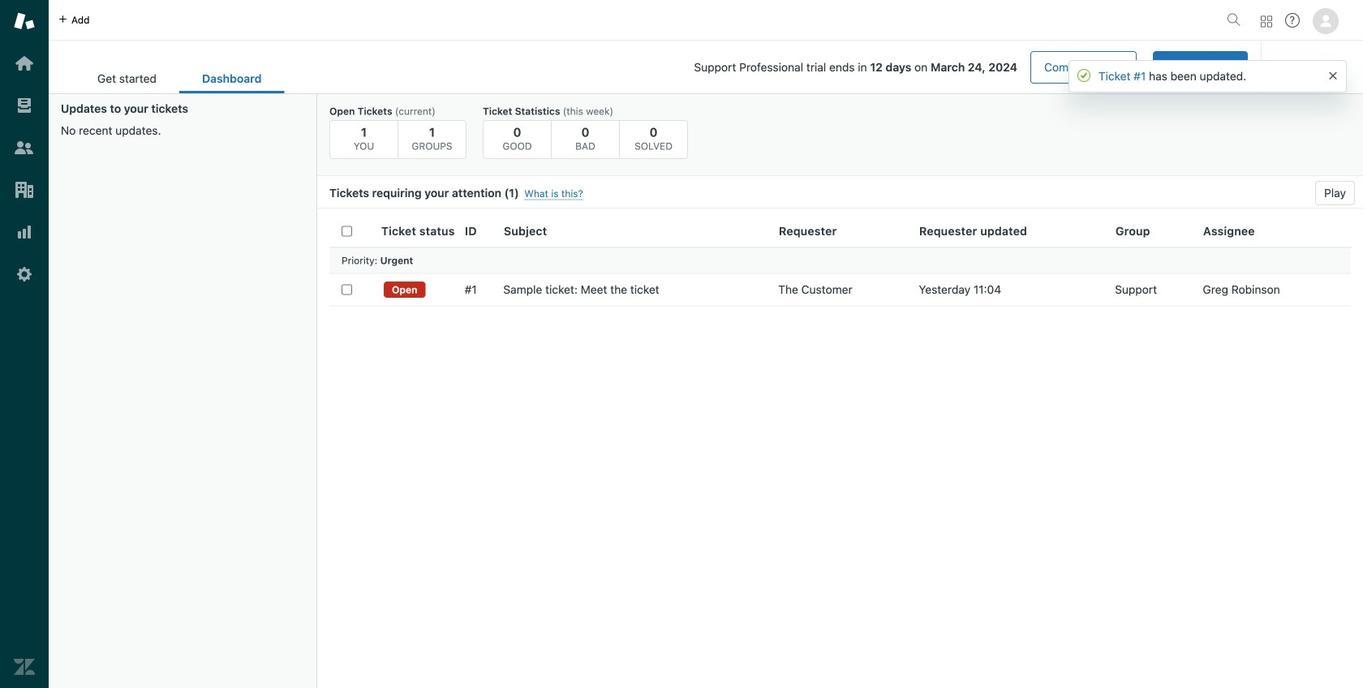 Task type: locate. For each thing, give the bounding box(es) containing it.
admin image
[[14, 264, 35, 285]]

grid
[[317, 215, 1364, 688]]

get help image
[[1286, 13, 1300, 28]]

get started image
[[14, 53, 35, 74]]

tab
[[75, 63, 179, 93]]

None checkbox
[[342, 284, 352, 295]]

organizations image
[[14, 179, 35, 200]]

main element
[[0, 0, 49, 688]]

Select All Tickets checkbox
[[342, 226, 352, 236]]

tab list
[[75, 63, 285, 93]]



Task type: describe. For each thing, give the bounding box(es) containing it.
customers image
[[14, 137, 35, 158]]

zendesk products image
[[1261, 16, 1273, 27]]

zendesk image
[[14, 657, 35, 678]]

reporting image
[[14, 222, 35, 243]]

March 24, 2024 text field
[[931, 60, 1018, 74]]

views image
[[14, 95, 35, 116]]

zendesk support image
[[14, 11, 35, 32]]



Task type: vqa. For each thing, say whether or not it's contained in the screenshot.
Avatar
no



